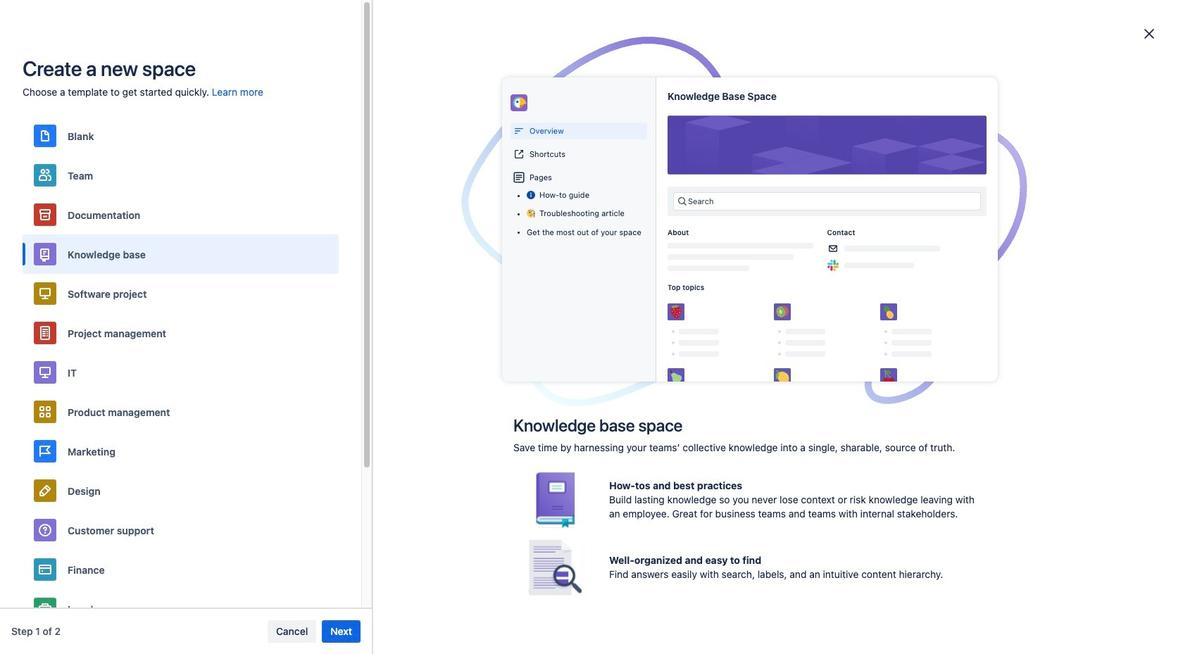 Task type: locate. For each thing, give the bounding box(es) containing it.
unstar this space image
[[229, 266, 241, 278]]

close image
[[1141, 25, 1158, 42]]

list
[[134, 0, 829, 39], [1060, 7, 1175, 32]]

:athletic_shoe: image
[[824, 99, 841, 116], [824, 99, 841, 116]]

:info: image
[[527, 191, 535, 199]]

banner
[[0, 0, 1184, 39]]

create a space image
[[227, 211, 243, 228]]

group
[[80, 62, 249, 189]]

0 horizontal spatial list
[[134, 0, 829, 39]]

1 horizontal spatial list
[[1060, 7, 1175, 32]]

Search field
[[916, 8, 1057, 31]]

:face_with_monocle: image
[[527, 209, 535, 218], [527, 209, 535, 218]]



Task type: vqa. For each thing, say whether or not it's contained in the screenshot.
:face_with_monocle: icon
yes



Task type: describe. For each thing, give the bounding box(es) containing it.
:map: image
[[549, 99, 566, 116]]

:map: image
[[549, 99, 566, 116]]

:info: image
[[527, 191, 535, 199]]



